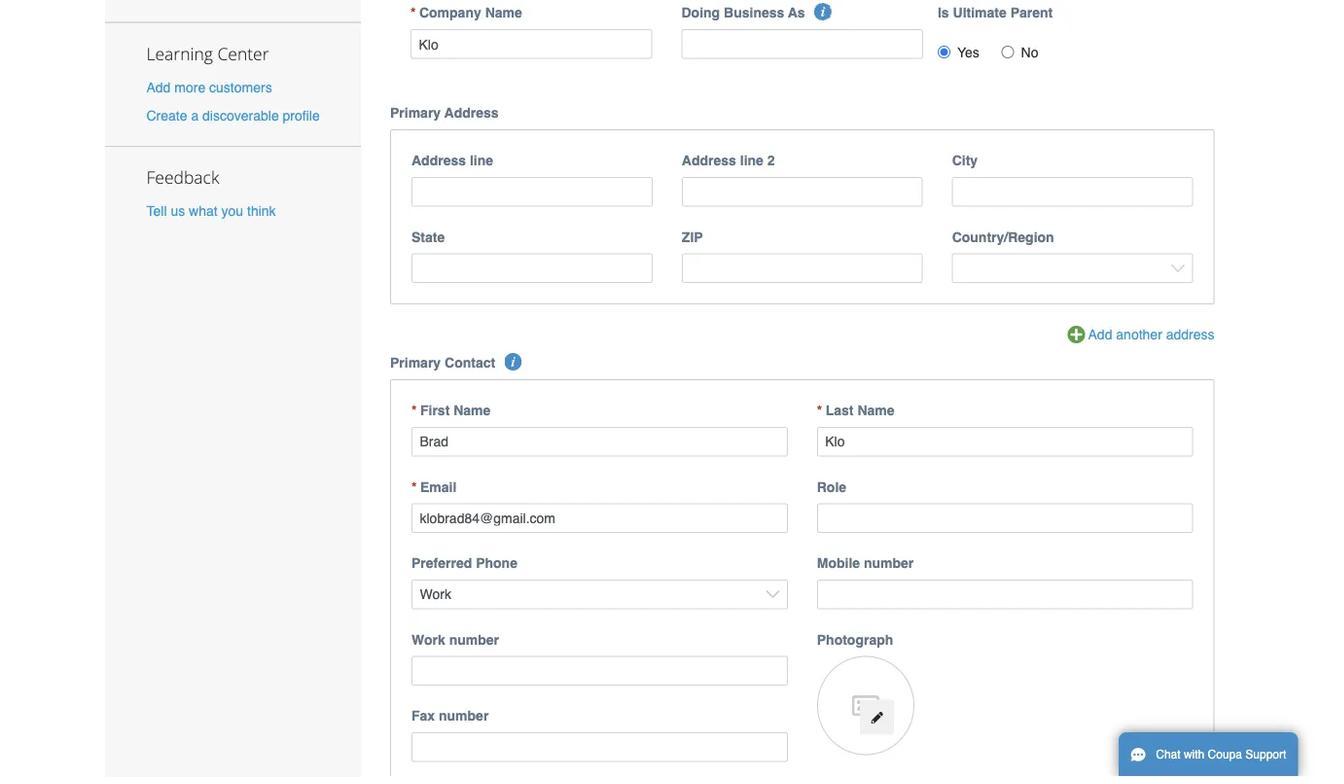 Task type: locate. For each thing, give the bounding box(es) containing it.
ultimate
[[953, 5, 1007, 21]]

additional information image right as
[[814, 3, 832, 21]]

None text field
[[411, 427, 788, 457], [817, 427, 1193, 457], [411, 503, 788, 533], [411, 427, 788, 457], [817, 427, 1193, 457], [411, 503, 788, 533]]

number for mobile number
[[864, 555, 914, 571]]

* left last
[[817, 403, 822, 418]]

add more customers
[[146, 79, 272, 95]]

address
[[444, 105, 499, 121], [411, 153, 466, 168], [682, 153, 736, 168]]

name right first
[[454, 403, 491, 418]]

number
[[864, 555, 914, 571], [449, 632, 499, 647], [439, 708, 489, 724]]

1 vertical spatial additional information image
[[504, 353, 522, 371]]

0 vertical spatial primary
[[390, 105, 441, 121]]

0 vertical spatial number
[[864, 555, 914, 571]]

primary up first
[[390, 355, 441, 371]]

line up address line text box
[[470, 153, 493, 168]]

think
[[247, 203, 276, 219]]

fax number
[[411, 708, 489, 724]]

2 line from the left
[[740, 153, 764, 168]]

a
[[191, 108, 199, 123]]

is
[[938, 5, 949, 21]]

2
[[767, 153, 775, 168]]

center
[[217, 42, 269, 65]]

* for * email
[[411, 479, 417, 495]]

name right company
[[485, 5, 522, 21]]

1 line from the left
[[470, 153, 493, 168]]

Address line 2 text field
[[682, 177, 923, 207]]

None radio
[[938, 46, 950, 58]]

company
[[419, 5, 481, 21]]

* left email
[[411, 479, 417, 495]]

address left 2
[[682, 153, 736, 168]]

0 horizontal spatial add
[[146, 79, 171, 95]]

add up create
[[146, 79, 171, 95]]

additional information image
[[814, 3, 832, 21], [504, 353, 522, 371]]

* left first
[[411, 403, 417, 418]]

* for * company name
[[411, 5, 416, 21]]

profile
[[283, 108, 320, 123]]

2 primary from the top
[[390, 355, 441, 371]]

primary contact
[[390, 355, 495, 371]]

address
[[1166, 327, 1215, 343]]

line left 2
[[740, 153, 764, 168]]

primary
[[390, 105, 441, 121], [390, 355, 441, 371]]

additional information image right contact
[[504, 353, 522, 371]]

address line 2
[[682, 153, 775, 168]]

mobile number
[[817, 555, 914, 571]]

city
[[952, 153, 978, 168]]

work
[[411, 632, 445, 647]]

add left another
[[1088, 327, 1112, 343]]

add inside button
[[1088, 327, 1112, 343]]

1 vertical spatial primary
[[390, 355, 441, 371]]

* left company
[[411, 5, 416, 21]]

1 vertical spatial number
[[449, 632, 499, 647]]

primary for primary contact
[[390, 355, 441, 371]]

None text field
[[411, 29, 652, 59]]

line
[[470, 153, 493, 168], [740, 153, 764, 168]]

1 primary from the top
[[390, 105, 441, 121]]

change image image
[[870, 711, 884, 725]]

add for add more customers
[[146, 79, 171, 95]]

primary up address line
[[390, 105, 441, 121]]

zip
[[682, 229, 703, 245]]

with
[[1184, 748, 1205, 762]]

None radio
[[1002, 46, 1014, 58]]

support
[[1245, 748, 1286, 762]]

additional information image for doing business as
[[814, 3, 832, 21]]

customers
[[209, 79, 272, 95]]

address down primary address
[[411, 153, 466, 168]]

0 vertical spatial additional information image
[[814, 3, 832, 21]]

* company name
[[411, 5, 522, 21]]

*
[[411, 5, 416, 21], [411, 403, 417, 418], [817, 403, 822, 418], [411, 479, 417, 495]]

learning
[[146, 42, 213, 65]]

preferred phone
[[411, 555, 517, 571]]

name for * company name
[[485, 5, 522, 21]]

0 vertical spatial add
[[146, 79, 171, 95]]

name right last
[[857, 403, 895, 418]]

1 vertical spatial add
[[1088, 327, 1112, 343]]

* email
[[411, 479, 457, 495]]

as
[[788, 5, 805, 21]]

2 vertical spatial number
[[439, 708, 489, 724]]

what
[[189, 203, 218, 219]]

address up address line
[[444, 105, 499, 121]]

email
[[420, 479, 457, 495]]

Work number text field
[[411, 656, 788, 686]]

add
[[146, 79, 171, 95], [1088, 327, 1112, 343]]

role
[[817, 479, 846, 495]]

number right fax
[[439, 708, 489, 724]]

chat with coupa support
[[1156, 748, 1286, 762]]

1 horizontal spatial line
[[740, 153, 764, 168]]

business
[[724, 5, 784, 21]]

name
[[485, 5, 522, 21], [454, 403, 491, 418], [857, 403, 895, 418]]

1 horizontal spatial additional information image
[[814, 3, 832, 21]]

number right 'mobile'
[[864, 555, 914, 571]]

number right 'work'
[[449, 632, 499, 647]]

feedback
[[146, 166, 219, 188]]

name for * first name
[[454, 403, 491, 418]]

0 horizontal spatial line
[[470, 153, 493, 168]]

0 horizontal spatial additional information image
[[504, 353, 522, 371]]

1 horizontal spatial add
[[1088, 327, 1112, 343]]

preferred
[[411, 555, 472, 571]]

address for address line 2
[[682, 153, 736, 168]]

phone
[[476, 555, 517, 571]]

line for address line 2
[[740, 153, 764, 168]]



Task type: describe. For each thing, give the bounding box(es) containing it.
Role text field
[[817, 503, 1193, 533]]

add for add another address
[[1088, 327, 1112, 343]]

number for fax number
[[439, 708, 489, 724]]

address for address line
[[411, 153, 466, 168]]

Mobile number text field
[[817, 580, 1193, 609]]

doing business as
[[681, 5, 805, 21]]

discoverable
[[202, 108, 279, 123]]

photograph
[[817, 632, 893, 647]]

add another address
[[1088, 327, 1215, 343]]

Address line text field
[[411, 177, 653, 207]]

contact
[[445, 355, 495, 371]]

mobile
[[817, 555, 860, 571]]

another
[[1116, 327, 1162, 343]]

tell
[[146, 203, 167, 219]]

chat with coupa support button
[[1119, 733, 1298, 777]]

Doing Business As text field
[[681, 29, 923, 59]]

* for * first name
[[411, 403, 417, 418]]

more
[[174, 79, 205, 95]]

additional information image for primary contact
[[504, 353, 522, 371]]

line for address line
[[470, 153, 493, 168]]

work number
[[411, 632, 499, 647]]

number for work number
[[449, 632, 499, 647]]

last
[[826, 403, 854, 418]]

chat
[[1156, 748, 1181, 762]]

create
[[146, 108, 187, 123]]

state
[[411, 229, 445, 245]]

yes
[[957, 45, 979, 60]]

country/region
[[952, 229, 1054, 245]]

fax
[[411, 708, 435, 724]]

State text field
[[411, 254, 653, 283]]

tell us what you think
[[146, 203, 276, 219]]

primary for primary address
[[390, 105, 441, 121]]

no
[[1021, 45, 1038, 60]]

ZIP text field
[[682, 254, 923, 283]]

Fax number text field
[[411, 732, 788, 762]]

* for * last name
[[817, 403, 822, 418]]

doing
[[681, 5, 720, 21]]

learning center
[[146, 42, 269, 65]]

coupa
[[1208, 748, 1242, 762]]

name for * last name
[[857, 403, 895, 418]]

create a discoverable profile link
[[146, 108, 320, 123]]

photograph image
[[817, 656, 914, 755]]

address line
[[411, 153, 493, 168]]

us
[[171, 203, 185, 219]]

* last name
[[817, 403, 895, 418]]

you
[[221, 203, 243, 219]]

* first name
[[411, 403, 491, 418]]

create a discoverable profile
[[146, 108, 320, 123]]

parent
[[1010, 5, 1053, 21]]

tell us what you think button
[[146, 201, 276, 221]]

add another address button
[[1068, 325, 1215, 346]]

primary address
[[390, 105, 499, 121]]

City text field
[[952, 177, 1193, 207]]

first
[[420, 403, 450, 418]]

is ultimate parent
[[938, 5, 1053, 21]]

add more customers link
[[146, 79, 272, 95]]



Task type: vqa. For each thing, say whether or not it's contained in the screenshot.
NAVIGATION
no



